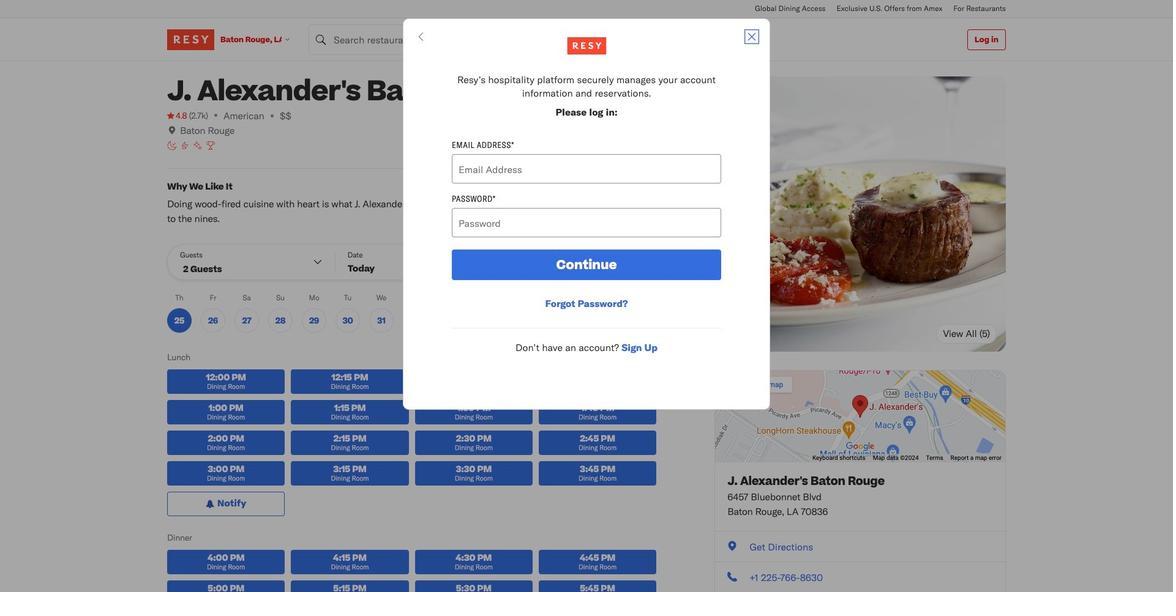 Task type: locate. For each thing, give the bounding box(es) containing it.
close image
[[747, 31, 758, 42]]

back image
[[416, 31, 427, 42]]

None field
[[309, 24, 523, 55]]

climbing image
[[180, 141, 190, 151]]

Search restaurants, cuisines, etc. text field
[[309, 24, 523, 55]]

resy logo image
[[567, 37, 607, 55]]

4.8 out of 5 stars image
[[167, 110, 187, 122]]



Task type: vqa. For each thing, say whether or not it's contained in the screenshot.
5.0 out of 5 stars ICON
no



Task type: describe. For each thing, give the bounding box(es) containing it.
Email Address email field
[[452, 155, 721, 184]]

Password password field
[[452, 208, 721, 238]]

new on resy image
[[193, 141, 203, 151]]

(2.7k) reviews element
[[189, 110, 208, 122]]



